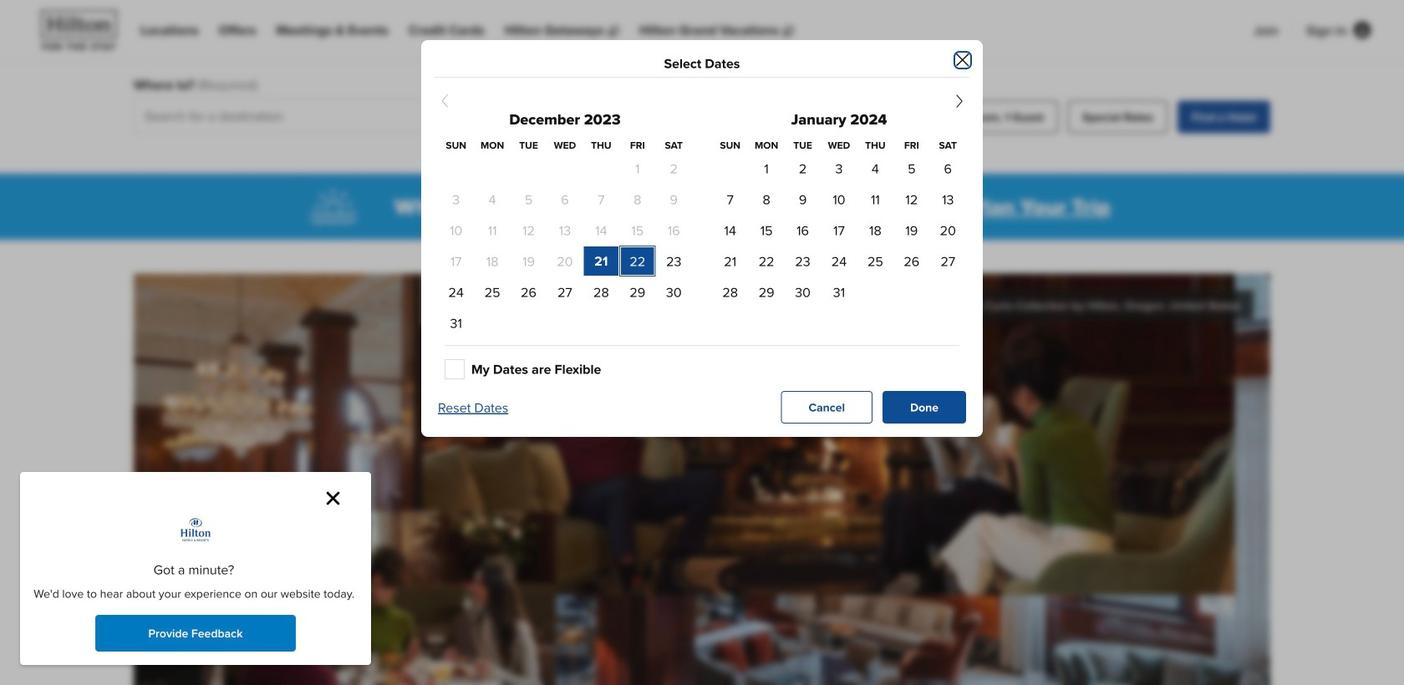 Task type: vqa. For each thing, say whether or not it's contained in the screenshot.
Couple enjoy drinks outby pool image
no



Task type: describe. For each thing, give the bounding box(es) containing it.
hilton hotels & resorts logo image
[[170, 513, 221, 553]]

close image
[[326, 491, 340, 506]]

select dates dialog
[[421, 40, 983, 437]]

hilton for the stay image
[[33, 7, 127, 53]]

three people sitting around a fire in a living room image
[[134, 274, 1271, 685]]

sun over water image
[[294, 180, 374, 234]]

none checkbox inside select dates dialog
[[445, 359, 465, 379]]



Task type: locate. For each thing, give the bounding box(es) containing it.
1 grid from the left
[[438, 138, 692, 339]]

1 horizontal spatial grid
[[712, 138, 966, 308]]

None checkbox
[[445, 359, 465, 379]]

0 horizontal spatial grid
[[438, 138, 692, 339]]

2 grid from the left
[[712, 138, 966, 308]]

grid
[[438, 138, 692, 339], [712, 138, 966, 308]]

dialog
[[20, 472, 371, 665]]

select dates element
[[448, 57, 956, 70]]

where will you stay next? choose from top destinations. element
[[394, 194, 1111, 220]]



